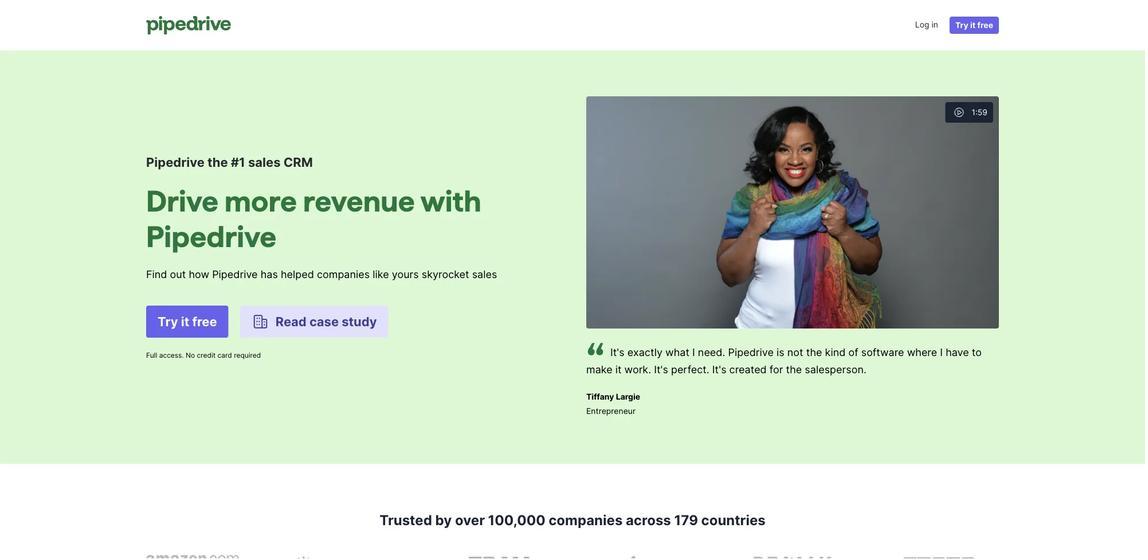 Task type: vqa. For each thing, say whether or not it's contained in the screenshot.
TRY IT FREE related to Try It Free button to the right
yes



Task type: locate. For each thing, give the bounding box(es) containing it.
have
[[946, 346, 969, 358]]

0 horizontal spatial companies
[[317, 268, 370, 280]]

1 vertical spatial try it free button
[[146, 306, 229, 338]]

it's right work.
[[654, 363, 668, 376]]

0 horizontal spatial free
[[192, 314, 217, 329]]

it right make
[[616, 363, 622, 376]]

how
[[189, 268, 209, 280]]

helped
[[281, 268, 314, 280]]

1 vertical spatial sales
[[472, 268, 497, 280]]

pipedrive up how
[[146, 220, 277, 253]]

is
[[777, 346, 785, 358]]

study
[[342, 314, 377, 329]]

tiffany
[[587, 392, 614, 401]]

1 vertical spatial free
[[192, 314, 217, 329]]

try up access.
[[158, 314, 178, 329]]

1 horizontal spatial the
[[786, 363, 802, 376]]

1 horizontal spatial free
[[978, 20, 994, 30]]

0 vertical spatial companies
[[317, 268, 370, 280]]

revenue
[[303, 184, 415, 217]]

try it free
[[956, 20, 994, 30], [158, 314, 217, 329]]

full access. no credit card required
[[146, 351, 261, 360]]

free
[[978, 20, 994, 30], [192, 314, 217, 329]]

sales right #1
[[248, 154, 281, 170]]

try right in
[[956, 20, 969, 30]]

sales right skyrocket
[[472, 268, 497, 280]]

the down not
[[786, 363, 802, 376]]

largie
[[616, 392, 641, 401]]

it's up make
[[611, 346, 625, 358]]

pipedrive inside drive more revenue with pipedrive
[[146, 220, 277, 253]]

1 i from the left
[[693, 346, 695, 358]]

1 vertical spatial the
[[807, 346, 823, 358]]

the right not
[[807, 346, 823, 358]]

it up no
[[181, 314, 189, 329]]

sales
[[248, 154, 281, 170], [472, 268, 497, 280]]

required
[[234, 351, 261, 360]]

with
[[421, 184, 482, 217]]

perfect.
[[671, 363, 710, 376]]

make
[[587, 363, 613, 376]]

it right in
[[971, 20, 976, 30]]

the
[[208, 154, 228, 170], [807, 346, 823, 358], [786, 363, 802, 376]]

0 horizontal spatial the
[[208, 154, 228, 170]]

companies
[[317, 268, 370, 280], [549, 511, 623, 528]]

it's
[[611, 346, 625, 358], [654, 363, 668, 376], [713, 363, 727, 376]]

0 vertical spatial try it free button
[[950, 17, 999, 34]]

crm
[[284, 154, 313, 170]]

try it free right in
[[956, 20, 994, 30]]

1 horizontal spatial sales
[[472, 268, 497, 280]]

i
[[693, 346, 695, 358], [941, 346, 943, 358]]

log in
[[916, 20, 939, 30]]

1 vertical spatial it
[[181, 314, 189, 329]]

what
[[666, 346, 690, 358]]

it inside it's exactly what i need. pipedrive is not the kind of software where i have to make it work. it's perfect. it's created for the salesperson.
[[616, 363, 622, 376]]

100,000
[[488, 511, 546, 528]]

1 vertical spatial try
[[158, 314, 178, 329]]

0 horizontal spatial try it free button
[[146, 306, 229, 338]]

2 i from the left
[[941, 346, 943, 358]]

pipedrive
[[146, 154, 205, 170], [146, 220, 277, 253], [212, 268, 258, 280], [728, 346, 774, 358]]

drive
[[146, 184, 219, 217]]

entrepreneur
[[587, 406, 636, 416]]

0 vertical spatial the
[[208, 154, 228, 170]]

access.
[[159, 351, 184, 360]]

2 vertical spatial the
[[786, 363, 802, 376]]

try it free button up no
[[146, 306, 229, 338]]

it's down need.
[[713, 363, 727, 376]]

try it free button
[[950, 17, 999, 34], [146, 306, 229, 338]]

where
[[907, 346, 938, 358]]

1 horizontal spatial i
[[941, 346, 943, 358]]

2 vertical spatial it
[[616, 363, 622, 376]]

1 horizontal spatial try it free
[[956, 20, 994, 30]]

try it free button right in
[[950, 17, 999, 34]]

card
[[218, 351, 232, 360]]

0 vertical spatial free
[[978, 20, 994, 30]]

pipedrive up created
[[728, 346, 774, 358]]

need.
[[698, 346, 726, 358]]

find out how pipedrive has helped companies like yours skyrocket sales
[[146, 268, 497, 280]]

try it free up no
[[158, 314, 217, 329]]

0 vertical spatial sales
[[248, 154, 281, 170]]

free right in
[[978, 20, 994, 30]]

1 vertical spatial try it free
[[158, 314, 217, 329]]

it
[[971, 20, 976, 30], [181, 314, 189, 329], [616, 363, 622, 376]]

0 vertical spatial try it free
[[956, 20, 994, 30]]

0 horizontal spatial it
[[181, 314, 189, 329]]

in
[[932, 20, 939, 30]]

try
[[956, 20, 969, 30], [158, 314, 178, 329]]

free up full access. no credit card required
[[192, 314, 217, 329]]

0 horizontal spatial try it free
[[158, 314, 217, 329]]

0 horizontal spatial sales
[[248, 154, 281, 170]]

2 horizontal spatial it's
[[713, 363, 727, 376]]

1 horizontal spatial try it free button
[[950, 17, 999, 34]]

salesperson.
[[805, 363, 867, 376]]

out
[[170, 268, 186, 280]]

no
[[186, 351, 195, 360]]

exactly
[[628, 346, 663, 358]]

read
[[276, 314, 307, 329]]

0 vertical spatial it
[[971, 20, 976, 30]]

not
[[788, 346, 804, 358]]

software
[[862, 346, 905, 358]]

try it free for bottom 'try it free' button
[[158, 314, 217, 329]]

the left #1
[[208, 154, 228, 170]]

1 horizontal spatial companies
[[549, 511, 623, 528]]

i right what
[[693, 346, 695, 358]]

0 horizontal spatial i
[[693, 346, 695, 358]]

drive more revenue with pipedrive
[[146, 184, 482, 253]]

tiffany largie entrepreneur
[[587, 392, 641, 416]]

1 horizontal spatial it
[[616, 363, 622, 376]]

0 vertical spatial try
[[956, 20, 969, 30]]

2 horizontal spatial it
[[971, 20, 976, 30]]

case
[[310, 314, 339, 329]]

i left have
[[941, 346, 943, 358]]



Task type: describe. For each thing, give the bounding box(es) containing it.
trusted by over 100,000 companies across 179 countries
[[380, 511, 766, 528]]

179
[[675, 511, 698, 528]]

read case study
[[276, 314, 377, 329]]

work.
[[625, 363, 651, 376]]

to
[[972, 346, 982, 358]]

countries
[[702, 511, 766, 528]]

skyrocket
[[422, 268, 469, 280]]

it for bottom 'try it free' button
[[181, 314, 189, 329]]

by
[[435, 511, 452, 528]]

trusted
[[380, 511, 432, 528]]

try it free for the rightmost 'try it free' button
[[956, 20, 994, 30]]

of
[[849, 346, 859, 358]]

pipedrive the #1 sales crm
[[146, 154, 313, 170]]

has
[[261, 268, 278, 280]]

free for bottom 'try it free' button
[[192, 314, 217, 329]]

for
[[770, 363, 783, 376]]

like
[[373, 268, 389, 280]]

pipedrive up drive
[[146, 154, 205, 170]]

1 horizontal spatial it's
[[654, 363, 668, 376]]

#1
[[231, 154, 245, 170]]

1 horizontal spatial try
[[956, 20, 969, 30]]

it's exactly what i need. pipedrive is not the kind of software where i have to make it work. it's perfect. it's created for the salesperson.
[[587, 346, 982, 376]]

more
[[225, 184, 297, 217]]

1:59
[[972, 108, 988, 117]]

2 horizontal spatial the
[[807, 346, 823, 358]]

0 horizontal spatial it's
[[611, 346, 625, 358]]

over
[[455, 511, 485, 528]]

yours
[[392, 268, 419, 280]]

1:59 button
[[587, 90, 999, 335]]

0 horizontal spatial try
[[158, 314, 178, 329]]

read case study link
[[240, 306, 389, 338]]

log in link
[[916, 16, 939, 34]]

kind
[[825, 346, 846, 358]]

across
[[626, 511, 671, 528]]

xs image
[[953, 106, 966, 119]]

free for the rightmost 'try it free' button
[[978, 20, 994, 30]]

pipedrive inside it's exactly what i need. pipedrive is not the kind of software where i have to make it work. it's perfect. it's created for the salesperson.
[[728, 346, 774, 358]]

pipedrive left has at the left of the page
[[212, 268, 258, 280]]

full
[[146, 351, 157, 360]]

credit
[[197, 351, 216, 360]]

log
[[916, 20, 930, 30]]

it for the rightmost 'try it free' button
[[971, 20, 976, 30]]

find
[[146, 268, 167, 280]]

1 vertical spatial companies
[[549, 511, 623, 528]]

created
[[730, 363, 767, 376]]



